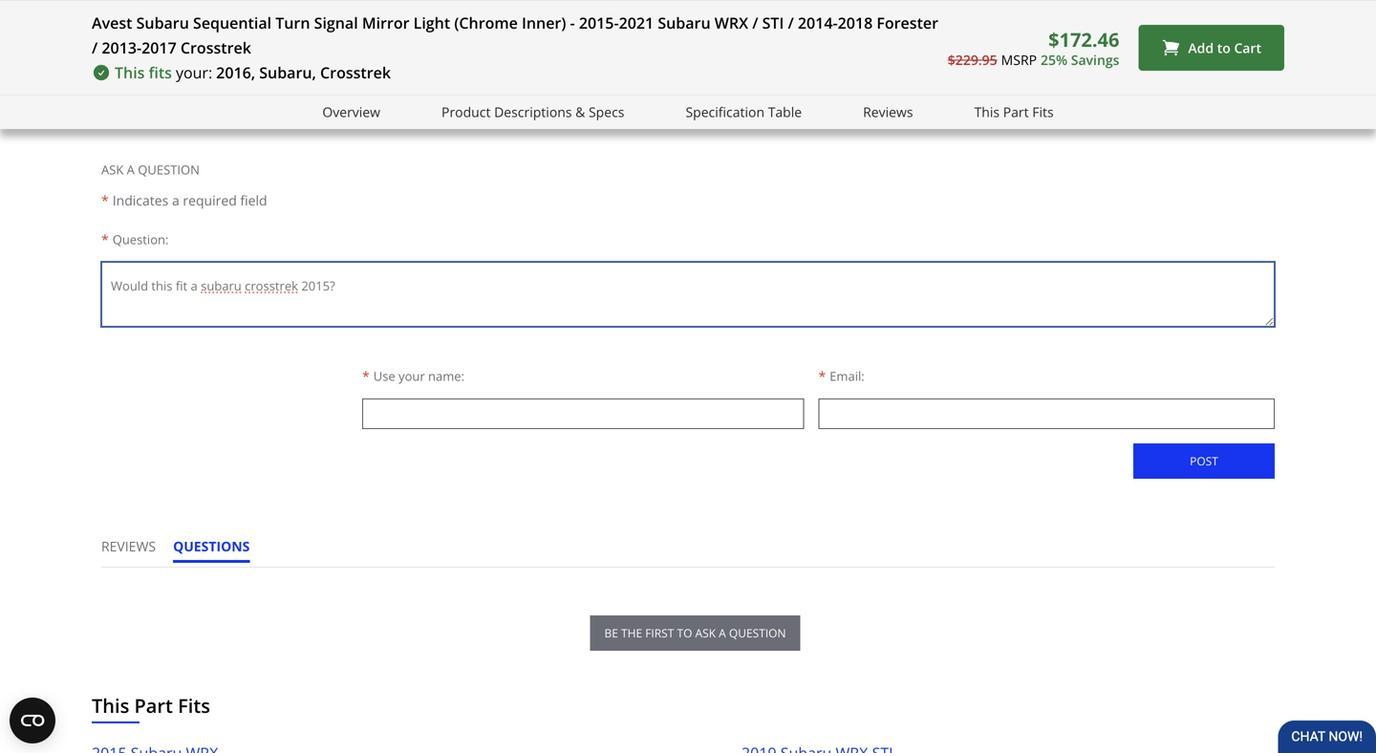 Task type: locate. For each thing, give the bounding box(es) containing it.
0 vertical spatial fits
[[1033, 103, 1054, 121]]

avest
[[92, 12, 132, 33]]

1 vertical spatial part
[[134, 693, 173, 719]]

fits inside this part fits link
[[1033, 103, 1054, 121]]

1 vertical spatial fits
[[178, 693, 210, 719]]

subaru
[[136, 12, 189, 33], [658, 12, 711, 33]]

specification table link
[[686, 101, 802, 123]]

2016,
[[216, 62, 255, 83]]

0 vertical spatial reviews
[[733, 23, 783, 42]]

1 subaru from the left
[[136, 12, 189, 33]]

/
[[752, 12, 758, 33], [788, 12, 794, 33], [92, 37, 98, 58]]

None field
[[362, 399, 804, 429], [819, 399, 1275, 429], [362, 399, 804, 429], [819, 399, 1275, 429]]

overview
[[322, 103, 380, 121]]

open widget image
[[10, 698, 55, 744]]

to right add
[[1218, 38, 1231, 57]]

fits
[[1033, 103, 1054, 121], [178, 693, 210, 719]]

avest subaru sequential turn signal mirror light (chrome inner) - 2015-2021 subaru wrx / sti / 2014-2018 forester / 2013-2017 crosstrek
[[92, 12, 939, 58]]

this down 2013-
[[115, 62, 145, 83]]

0 vertical spatial crosstrek
[[181, 37, 251, 58]]

a
[[172, 191, 179, 209], [719, 625, 726, 641]]

/ left 2013-
[[92, 37, 98, 58]]

1 horizontal spatial reviews
[[863, 103, 913, 121]]

crosstrek
[[181, 37, 251, 58], [320, 62, 391, 83]]

None text field
[[101, 262, 1275, 327]]

-
[[570, 12, 575, 33]]

$172.46 $229.95 msrp 25% savings
[[948, 26, 1120, 69]]

0 horizontal spatial to
[[677, 625, 692, 641]]

0 vertical spatial a
[[172, 191, 179, 209]]

/ right sti
[[788, 12, 794, 33]]

this right open widget image
[[92, 693, 129, 719]]

0 horizontal spatial subaru
[[136, 12, 189, 33]]

1 vertical spatial a
[[719, 625, 726, 641]]

0 horizontal spatial a
[[127, 161, 135, 178]]

tab panel
[[101, 118, 1275, 505]]

reviews down forester
[[863, 103, 913, 121]]

*
[[101, 191, 109, 209], [101, 230, 109, 249], [362, 367, 370, 385], [819, 367, 826, 385]]

1 horizontal spatial this part fits
[[975, 103, 1054, 121]]

a
[[1192, 86, 1201, 104], [127, 161, 135, 178]]

add
[[1189, 38, 1214, 57]]

1 horizontal spatial fits
[[1033, 103, 1054, 121]]

product
[[442, 103, 491, 121]]

1 horizontal spatial to
[[1218, 38, 1231, 57]]

part
[[1003, 103, 1029, 121], [134, 693, 173, 719]]

* for * email:
[[819, 367, 826, 385]]

$172.46
[[1049, 26, 1120, 52]]

0 vertical spatial this
[[115, 62, 145, 83]]

this
[[115, 62, 145, 83], [975, 103, 1000, 121], [92, 693, 129, 719]]

ask a question button
[[1128, 79, 1275, 113]]

subaru up 2017
[[136, 12, 189, 33]]

sti
[[762, 12, 784, 33]]

* left question:
[[101, 230, 109, 249]]

email:
[[830, 368, 865, 385]]

0 vertical spatial to
[[1218, 38, 1231, 57]]

1 vertical spatial a
[[127, 161, 135, 178]]

a inside dropdown button
[[1192, 86, 1201, 104]]

a down question
[[172, 191, 179, 209]]

msrp
[[1001, 50, 1037, 69]]

1 vertical spatial to
[[677, 625, 692, 641]]

mirror
[[362, 12, 410, 33]]

0
[[721, 23, 729, 42]]

crosstrek inside avest subaru sequential turn signal mirror light (chrome inner) - 2015-2021 subaru wrx / sti / 2014-2018 forester / 2013-2017 crosstrek
[[181, 37, 251, 58]]

crosstrek down sequential
[[181, 37, 251, 58]]

1 horizontal spatial a
[[1192, 86, 1201, 104]]

1 vertical spatial this part fits
[[92, 693, 210, 719]]

to
[[1218, 38, 1231, 57], [677, 625, 692, 641]]

crosstrek up overview
[[320, 62, 391, 83]]

* left the email:
[[819, 367, 826, 385]]

question
[[138, 161, 200, 178]]

light
[[414, 12, 450, 33]]

2014-
[[798, 12, 838, 33]]

2 horizontal spatial /
[[788, 12, 794, 33]]

sequential
[[193, 12, 272, 33]]

0 vertical spatial a
[[1192, 86, 1201, 104]]

to inside add to cart button
[[1218, 38, 1231, 57]]

use
[[373, 368, 395, 385]]

cart
[[1234, 38, 1262, 57]]

* down ask
[[101, 191, 109, 209]]

2 subaru from the left
[[658, 12, 711, 33]]

a right ask at the bottom of the page
[[719, 625, 726, 641]]

tab list
[[101, 537, 267, 567]]

reviews right 0
[[733, 23, 783, 42]]

/ left sti
[[752, 12, 758, 33]]

0 reviews
[[721, 23, 783, 42]]

a for ask
[[127, 161, 135, 178]]

2017
[[142, 37, 177, 58]]

the
[[621, 625, 642, 641]]

subaru left 0
[[658, 12, 711, 33]]

to left ask at the bottom of the page
[[677, 625, 692, 641]]

question:
[[113, 231, 169, 248]]

question
[[729, 625, 786, 641]]

questions
[[173, 537, 250, 555]]

None button
[[1134, 444, 1275, 479]]

1 horizontal spatial crosstrek
[[320, 62, 391, 83]]

0 vertical spatial part
[[1003, 103, 1029, 121]]

reviews
[[733, 23, 783, 42], [863, 103, 913, 121]]

ask
[[1166, 86, 1189, 104]]

0 horizontal spatial a
[[172, 191, 179, 209]]

this part fits link
[[975, 101, 1054, 123]]

required
[[183, 191, 237, 209]]

reviews
[[101, 537, 156, 555]]

* for * question:
[[101, 230, 109, 249]]

0 horizontal spatial crosstrek
[[181, 37, 251, 58]]

this part fits
[[975, 103, 1054, 121], [92, 693, 210, 719]]

this down $229.95 at the top right
[[975, 103, 1000, 121]]

1 horizontal spatial a
[[719, 625, 726, 641]]

forester
[[877, 12, 939, 33]]

1 horizontal spatial subaru
[[658, 12, 711, 33]]

* left use
[[362, 367, 370, 385]]

0 vertical spatial this part fits
[[975, 103, 1054, 121]]



Task type: describe. For each thing, give the bounding box(es) containing it.
ask
[[101, 161, 124, 178]]

name:
[[428, 368, 465, 385]]

table
[[768, 103, 802, 121]]

1 vertical spatial crosstrek
[[320, 62, 391, 83]]

first
[[645, 625, 674, 641]]

turn
[[275, 12, 310, 33]]

be
[[605, 625, 618, 641]]

25%
[[1041, 50, 1068, 69]]

2013-
[[102, 37, 142, 58]]

subaru,
[[259, 62, 316, 83]]

be the first to ask a question button
[[590, 616, 801, 651]]

specification
[[686, 103, 765, 121]]

* email:
[[819, 367, 865, 385]]

&
[[576, 103, 585, 121]]

this fits your: 2016, subaru, crosstrek
[[115, 62, 391, 83]]

2021
[[619, 12, 654, 33]]

your
[[399, 368, 425, 385]]

descriptions
[[494, 103, 572, 121]]

overview link
[[322, 101, 380, 123]]

1 vertical spatial this
[[975, 103, 1000, 121]]

product descriptions & specs
[[442, 103, 625, 121]]

2 vertical spatial this
[[92, 693, 129, 719]]

to inside be the first to ask a question button
[[677, 625, 692, 641]]

0 horizontal spatial fits
[[178, 693, 210, 719]]

1 vertical spatial reviews
[[863, 103, 913, 121]]

tab list containing reviews
[[101, 537, 267, 567]]

specs
[[589, 103, 625, 121]]

ask
[[695, 625, 716, 641]]

fits
[[149, 62, 172, 83]]

0 horizontal spatial this part fits
[[92, 693, 210, 719]]

field
[[240, 191, 267, 209]]

0 horizontal spatial part
[[134, 693, 173, 719]]

ask a question
[[101, 161, 200, 178]]

* for * indicates a required field
[[101, 191, 109, 209]]

tab panel containing *
[[101, 118, 1275, 505]]

a for ask
[[1192, 86, 1201, 104]]

1 horizontal spatial part
[[1003, 103, 1029, 121]]

* for * use your name:
[[362, 367, 370, 385]]

wrx
[[715, 12, 749, 33]]

question
[[1205, 86, 1264, 104]]

* use your name:
[[362, 367, 465, 385]]

savings
[[1071, 50, 1120, 69]]

be the first to ask a question
[[605, 625, 786, 641]]

add to cart
[[1189, 38, 1262, 57]]

* question:
[[101, 230, 169, 249]]

ask a question
[[1166, 86, 1264, 104]]

product descriptions & specs link
[[442, 101, 625, 123]]

* indicates a required field
[[101, 191, 267, 209]]

2015-
[[579, 12, 619, 33]]

specification table
[[686, 103, 802, 121]]

indicates
[[113, 191, 169, 209]]

1 horizontal spatial /
[[752, 12, 758, 33]]

inner)
[[522, 12, 566, 33]]

reviews link
[[863, 101, 913, 123]]

(chrome
[[454, 12, 518, 33]]

add to cart button
[[1139, 25, 1285, 71]]

signal
[[314, 12, 358, 33]]

a inside button
[[719, 625, 726, 641]]

$229.95
[[948, 50, 998, 69]]

2018
[[838, 12, 873, 33]]

0 horizontal spatial reviews
[[733, 23, 783, 42]]

dialog image
[[1139, 89, 1163, 103]]

your:
[[176, 62, 212, 83]]

0 horizontal spatial /
[[92, 37, 98, 58]]



Task type: vqa. For each thing, say whether or not it's contained in the screenshot.
"SELECT..." button
no



